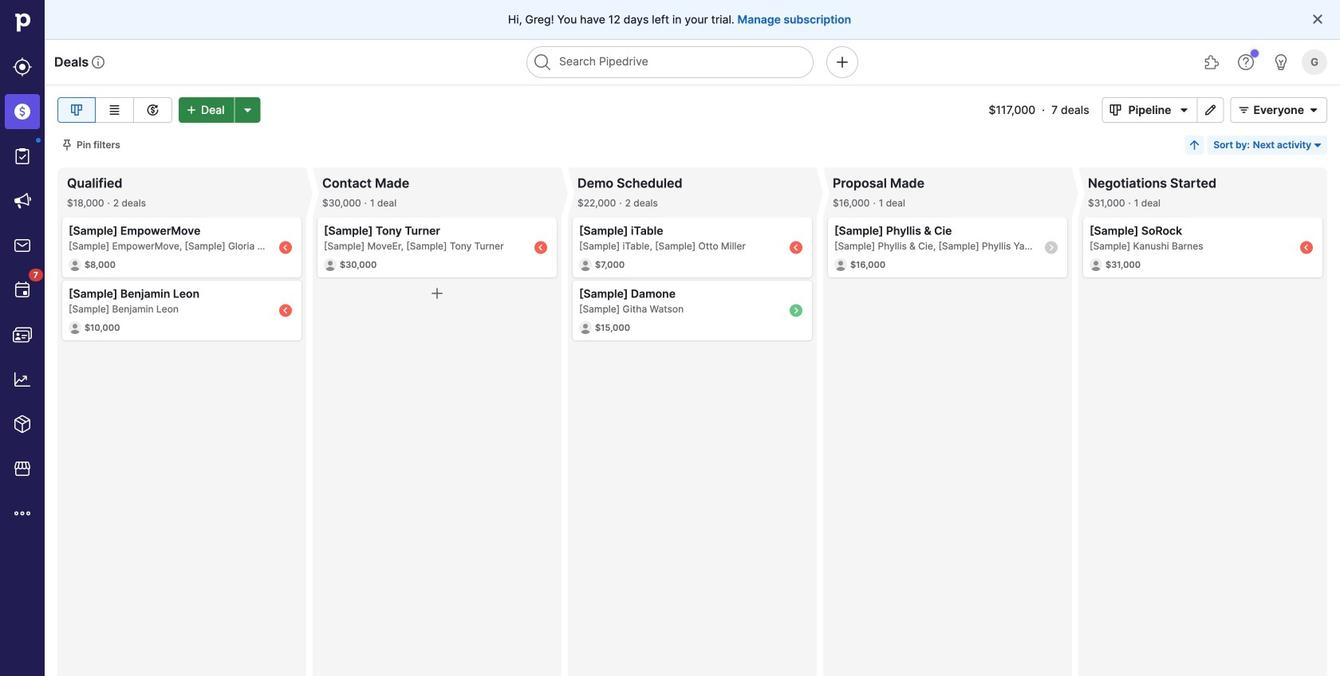 Task type: describe. For each thing, give the bounding box(es) containing it.
marketplace image
[[13, 460, 32, 479]]

Search Pipedrive field
[[527, 46, 814, 78]]

pipeline image
[[67, 101, 86, 120]]

products image
[[13, 415, 32, 434]]

sales assistant image
[[1272, 53, 1291, 72]]

quick add image
[[833, 53, 852, 72]]

add deal element
[[179, 97, 261, 123]]

0 vertical spatial color primary image
[[1312, 13, 1325, 26]]

insights image
[[13, 370, 32, 389]]

home image
[[10, 10, 34, 34]]

deals image
[[13, 102, 32, 121]]

add deal options image
[[238, 104, 257, 117]]

edit pipeline image
[[1201, 104, 1221, 117]]

quick help image
[[1237, 53, 1256, 72]]

info image
[[92, 56, 105, 69]]



Task type: locate. For each thing, give the bounding box(es) containing it.
1 vertical spatial color undefined image
[[13, 281, 32, 300]]

color primary image
[[1175, 104, 1194, 117], [1235, 104, 1254, 117], [1305, 104, 1324, 117], [61, 139, 73, 152], [1312, 139, 1325, 152], [428, 284, 447, 303]]

leads image
[[13, 57, 32, 77]]

color undefined image down sales inbox icon
[[13, 281, 32, 300]]

sales inbox image
[[13, 236, 32, 255]]

color primary image
[[1312, 13, 1325, 26], [1107, 104, 1126, 117]]

contacts image
[[13, 326, 32, 345]]

more image
[[13, 504, 32, 524]]

0 horizontal spatial color primary image
[[1107, 104, 1126, 117]]

color undefined image down deals image
[[13, 147, 32, 166]]

1 horizontal spatial color primary image
[[1312, 13, 1325, 26]]

menu
[[0, 0, 45, 677]]

menu item
[[0, 89, 45, 134]]

change order image
[[1189, 139, 1201, 152]]

2 color undefined image from the top
[[13, 281, 32, 300]]

campaigns image
[[13, 192, 32, 211]]

1 color undefined image from the top
[[13, 147, 32, 166]]

color undefined image
[[13, 147, 32, 166], [13, 281, 32, 300]]

0 vertical spatial color undefined image
[[13, 147, 32, 166]]

list image
[[105, 101, 124, 120]]

forecast image
[[143, 101, 162, 120]]

color primary inverted image
[[182, 104, 201, 117]]

1 vertical spatial color primary image
[[1107, 104, 1126, 117]]



Task type: vqa. For each thing, say whether or not it's contained in the screenshot.
'Insights' image
yes



